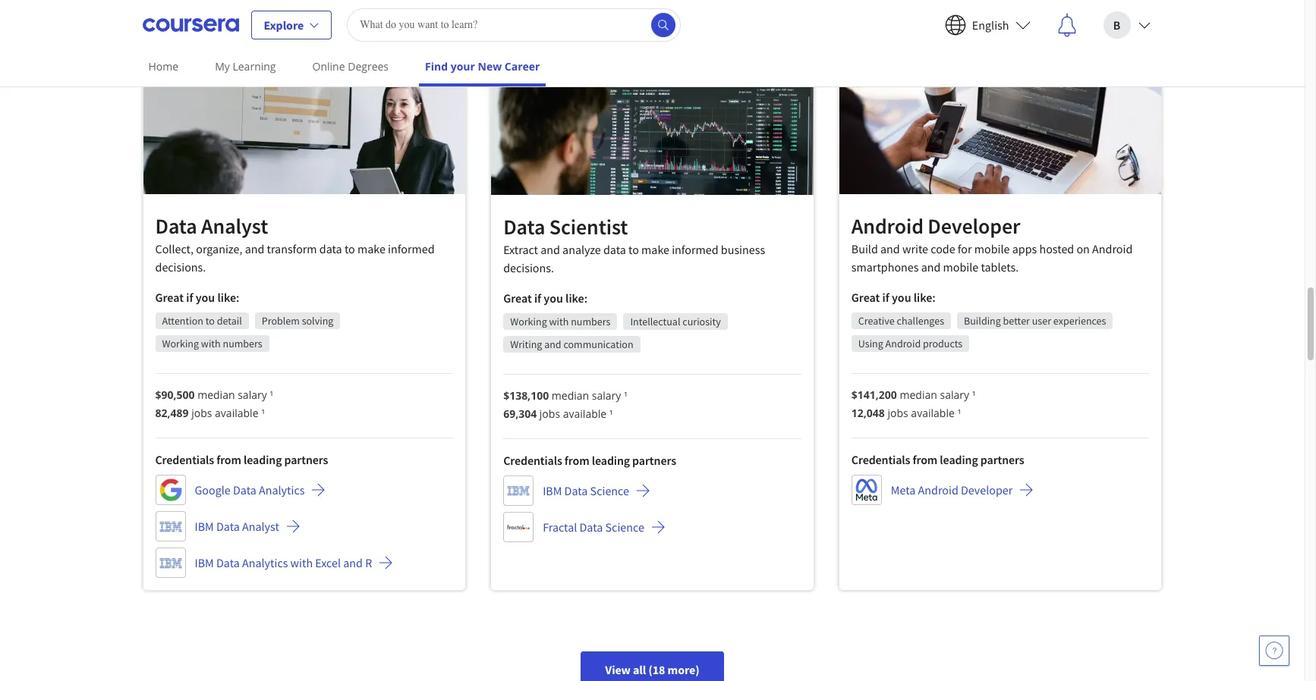 Task type: describe. For each thing, give the bounding box(es) containing it.
ibm data science
[[543, 484, 629, 499]]

online degrees
[[312, 59, 389, 74]]

informed inside the "data scientist extract and analyze data to make informed business decisions."
[[672, 242, 719, 257]]

0 vertical spatial mobile
[[975, 241, 1010, 257]]

organize,
[[196, 242, 243, 257]]

ibm data analyst
[[195, 520, 279, 535]]

(18
[[649, 663, 666, 678]]

1 horizontal spatial working with numbers
[[510, 315, 611, 329]]

credentials from leading partners for analyst
[[155, 453, 328, 468]]

partners for developer
[[981, 453, 1025, 468]]

1 vertical spatial working
[[162, 337, 199, 351]]

extract
[[504, 242, 538, 257]]

analytics for ibm
[[242, 556, 288, 571]]

learning
[[233, 59, 276, 74]]

available for developer
[[911, 406, 955, 421]]

and inside ibm data analytics with excel and r 'link'
[[343, 556, 363, 571]]

to inside the "data scientist extract and analyze data to make informed business decisions."
[[629, 242, 639, 257]]

credentials for android developer
[[852, 453, 911, 468]]

like: for developer
[[914, 290, 936, 305]]

writing
[[510, 338, 542, 351]]

analytics for google
[[259, 483, 305, 498]]

salary for developer
[[940, 388, 970, 402]]

for
[[958, 241, 972, 257]]

data for ibm data analytics with excel and r
[[216, 556, 240, 571]]

curiosity
[[683, 315, 721, 329]]

like: for scientist
[[566, 291, 588, 306]]

b
[[1114, 17, 1121, 32]]

69,304
[[504, 407, 537, 421]]

problem solving
[[262, 315, 334, 328]]

and up smartphones
[[881, 241, 900, 257]]

fractal data science link
[[504, 512, 666, 543]]

google data analytics link
[[155, 476, 326, 506]]

user
[[1032, 314, 1052, 328]]

b button
[[1092, 0, 1163, 49]]

decisions. for scientist
[[504, 260, 554, 275]]

available for analyst
[[215, 406, 259, 421]]

code
[[931, 241, 956, 257]]

What do you want to learn? text field
[[347, 8, 681, 41]]

creative
[[859, 314, 895, 328]]

data for ibm data science
[[565, 484, 588, 499]]

ibm for ibm data analyst
[[195, 520, 214, 535]]

and right writing
[[545, 338, 562, 351]]

career
[[505, 59, 540, 74]]

and inside the "data scientist extract and analyze data to make informed business decisions."
[[541, 242, 560, 257]]

my learning
[[215, 59, 276, 74]]

if for developer
[[883, 290, 890, 305]]

great for android developer
[[852, 290, 880, 305]]

home
[[148, 59, 179, 74]]

tally bookkeeper
[[543, 2, 630, 17]]

find your new career link
[[419, 49, 546, 87]]

view all (18 more)
[[605, 663, 700, 678]]

coursera image
[[142, 13, 239, 37]]

google
[[195, 483, 231, 498]]

using
[[859, 337, 884, 351]]

english
[[973, 17, 1010, 32]]

intellectual curiosity
[[631, 315, 721, 329]]

you for developer
[[892, 290, 912, 305]]

view all (18 more) button
[[581, 652, 724, 682]]

developer inside android developer build and write code for mobile apps hosted on android smartphones and mobile tablets.
[[928, 213, 1021, 240]]

to inside 'data analyst collect, organize, and transform data to make informed decisions.'
[[345, 242, 355, 257]]

new
[[478, 59, 502, 74]]

android up build at top
[[852, 213, 924, 240]]

$138,100
[[504, 389, 549, 403]]

write
[[903, 241, 929, 257]]

analyze
[[563, 242, 601, 257]]

with inside 'link'
[[290, 556, 313, 571]]

excel
[[315, 556, 341, 571]]

ibm for ibm data analytics with excel and r
[[195, 556, 214, 571]]

solving
[[302, 315, 334, 328]]

building
[[964, 314, 1001, 328]]

communication
[[564, 338, 634, 351]]

informed inside 'data analyst collect, organize, and transform data to make informed decisions.'
[[388, 242, 435, 257]]

analyst inside 'link'
[[242, 520, 279, 535]]

make inside the "data scientist extract and analyze data to make informed business decisions."
[[642, 242, 670, 257]]

apps
[[1013, 241, 1037, 257]]

more)
[[668, 663, 700, 678]]

$90,500
[[155, 388, 195, 403]]

all
[[633, 663, 646, 678]]

analyst inside 'data analyst collect, organize, and transform data to make informed decisions.'
[[201, 213, 268, 240]]

if for scientist
[[534, 291, 542, 306]]

82,489
[[155, 406, 189, 421]]

android developer build and write code for mobile apps hosted on android smartphones and mobile tablets.
[[852, 213, 1133, 275]]

on
[[1077, 241, 1090, 257]]

ibm data analytics with excel and r link
[[155, 548, 394, 579]]

and down the code
[[922, 260, 941, 275]]

tally
[[543, 2, 567, 17]]

building better user experiences
[[964, 314, 1107, 328]]

home link
[[142, 49, 185, 84]]

problem
[[262, 315, 300, 328]]

great for data analyst
[[155, 290, 184, 305]]

r
[[365, 556, 372, 571]]

1 vertical spatial developer
[[961, 483, 1013, 498]]

data inside 'data analyst collect, organize, and transform data to make informed decisions.'
[[155, 213, 197, 240]]

explore button
[[251, 10, 332, 39]]

ibm data analyst link
[[155, 512, 301, 542]]

0 vertical spatial numbers
[[571, 315, 611, 329]]

0 horizontal spatial numbers
[[223, 337, 263, 351]]

decisions. for analyst
[[155, 260, 206, 275]]

ibm for ibm data science
[[543, 484, 562, 499]]

meta android developer link
[[852, 475, 1034, 506]]

great if you like: for developer
[[852, 290, 936, 305]]

collect,
[[155, 242, 194, 257]]

ibm data science link
[[504, 476, 651, 506]]

attention to detail
[[162, 315, 242, 328]]

like: for analyst
[[217, 290, 240, 305]]

data for ibm data analyst
[[216, 520, 240, 535]]

smartphones
[[852, 260, 919, 275]]

salary for analyst
[[238, 388, 267, 403]]

online
[[312, 59, 345, 74]]

challenges
[[897, 314, 945, 328]]

data for google data analytics
[[233, 483, 257, 498]]

find your new career
[[425, 59, 540, 74]]

bookkeeper
[[569, 2, 630, 17]]

credentials from leading partners for scientist
[[504, 453, 677, 468]]

ibm data analytics with excel and r
[[195, 556, 372, 571]]

build
[[852, 241, 878, 257]]

0 vertical spatial working
[[510, 315, 547, 329]]

great for data scientist
[[504, 291, 532, 306]]

1 vertical spatial mobile
[[943, 260, 979, 275]]

median for analyst
[[198, 388, 235, 403]]

science for fractal data science
[[606, 520, 645, 535]]



Task type: locate. For each thing, give the bounding box(es) containing it.
1 horizontal spatial median
[[552, 389, 589, 403]]

3 great from the left
[[504, 291, 532, 306]]

mobile
[[975, 241, 1010, 257], [943, 260, 979, 275]]

0 vertical spatial analyst
[[201, 213, 268, 240]]

2 from from the left
[[217, 453, 241, 468]]

1 jobs from the left
[[888, 406, 909, 421]]

2 horizontal spatial jobs
[[888, 406, 909, 421]]

make
[[358, 242, 386, 257], [642, 242, 670, 257]]

data for fractal data science
[[580, 520, 603, 535]]

jobs right 69,304
[[540, 407, 560, 421]]

mobile up the tablets.
[[975, 241, 1010, 257]]

1 credentials from the left
[[852, 453, 911, 468]]

if for analyst
[[186, 290, 193, 305]]

2 leading from the left
[[244, 453, 282, 468]]

2 horizontal spatial credentials from leading partners
[[852, 453, 1025, 468]]

1 leading from the left
[[940, 453, 979, 468]]

median
[[900, 388, 938, 402], [198, 388, 235, 403], [552, 389, 589, 403]]

2 jobs from the left
[[191, 406, 212, 421]]

2 credentials from leading partners from the left
[[155, 453, 328, 468]]

jobs
[[888, 406, 909, 421], [191, 406, 212, 421], [540, 407, 560, 421]]

0 horizontal spatial credentials from leading partners
[[155, 453, 328, 468]]

ibm inside 'link'
[[195, 520, 214, 535]]

you for analyst
[[196, 290, 215, 305]]

0 horizontal spatial to
[[206, 315, 215, 328]]

make inside 'data analyst collect, organize, and transform data to make informed decisions.'
[[358, 242, 386, 257]]

1 partners from the left
[[981, 453, 1025, 468]]

3 from from the left
[[565, 453, 590, 468]]

2 available from the left
[[215, 406, 259, 421]]

data down google data analytics link
[[216, 520, 240, 535]]

ibm down google
[[195, 520, 214, 535]]

help center image
[[1266, 642, 1284, 661]]

jobs right '12,048'
[[888, 406, 909, 421]]

leading up meta android developer
[[940, 453, 979, 468]]

with up writing and communication in the left of the page
[[549, 315, 569, 329]]

data up fractal data science link
[[565, 484, 588, 499]]

median inside $138,100 median salary ¹ 69,304 jobs available ¹
[[552, 389, 589, 403]]

3 like: from the left
[[566, 291, 588, 306]]

2 vertical spatial with
[[290, 556, 313, 571]]

you up attention to detail
[[196, 290, 215, 305]]

2 horizontal spatial if
[[883, 290, 890, 305]]

great up attention
[[155, 290, 184, 305]]

jobs inside $141,200 median salary ¹ 12,048 jobs available ¹
[[888, 406, 909, 421]]

2 horizontal spatial leading
[[940, 453, 979, 468]]

data
[[320, 242, 342, 257], [604, 242, 626, 257]]

¹
[[972, 388, 976, 402], [270, 388, 274, 403], [624, 389, 628, 403], [958, 406, 962, 421], [261, 406, 265, 421], [610, 407, 613, 421]]

science for ibm data science
[[590, 484, 629, 499]]

great if you like: for scientist
[[504, 291, 588, 306]]

android right meta
[[918, 483, 959, 498]]

credentials down 69,304
[[504, 453, 562, 468]]

0 horizontal spatial like:
[[217, 290, 240, 305]]

scientist
[[550, 213, 628, 241]]

3 salary from the left
[[592, 389, 621, 403]]

online degrees link
[[306, 49, 395, 84]]

3 leading from the left
[[592, 453, 630, 468]]

decisions. inside the "data scientist extract and analyze data to make informed business decisions."
[[504, 260, 554, 275]]

from up ibm data science link
[[565, 453, 590, 468]]

2 horizontal spatial salary
[[940, 388, 970, 402]]

3 credentials from leading partners from the left
[[504, 453, 677, 468]]

credentials for data analyst
[[155, 453, 214, 468]]

developer
[[928, 213, 1021, 240], [961, 483, 1013, 498]]

with down attention to detail
[[201, 337, 221, 351]]

0 horizontal spatial credentials
[[155, 453, 214, 468]]

data inside the "data scientist extract and analyze data to make informed business decisions."
[[604, 242, 626, 257]]

1 informed from the left
[[388, 242, 435, 257]]

credentials up meta
[[852, 453, 911, 468]]

2 horizontal spatial great
[[852, 290, 880, 305]]

median right $141,200
[[900, 388, 938, 402]]

1 horizontal spatial available
[[563, 407, 607, 421]]

2 partners from the left
[[284, 453, 328, 468]]

2 horizontal spatial you
[[892, 290, 912, 305]]

0 vertical spatial analytics
[[259, 483, 305, 498]]

1 median from the left
[[900, 388, 938, 402]]

from for scientist
[[565, 453, 590, 468]]

2 data from the left
[[604, 242, 626, 257]]

1 great from the left
[[852, 290, 880, 305]]

partners
[[981, 453, 1025, 468], [284, 453, 328, 468], [633, 453, 677, 468]]

find
[[425, 59, 448, 74]]

1 vertical spatial with
[[201, 337, 221, 351]]

1 vertical spatial analyst
[[242, 520, 279, 535]]

$138,100 median salary ¹ 69,304 jobs available ¹
[[504, 389, 628, 421]]

credentials from leading partners
[[852, 453, 1025, 468], [155, 453, 328, 468], [504, 453, 677, 468]]

1 data from the left
[[320, 242, 342, 257]]

2 make from the left
[[642, 242, 670, 257]]

1 vertical spatial science
[[606, 520, 645, 535]]

3 median from the left
[[552, 389, 589, 403]]

2 great from the left
[[155, 290, 184, 305]]

1 horizontal spatial salary
[[592, 389, 621, 403]]

available
[[911, 406, 955, 421], [215, 406, 259, 421], [563, 407, 607, 421]]

2 salary from the left
[[238, 388, 267, 403]]

data inside the "data scientist extract and analyze data to make informed business decisions."
[[504, 213, 545, 241]]

0 horizontal spatial working
[[162, 337, 199, 351]]

0 vertical spatial science
[[590, 484, 629, 499]]

tally bookkeeper link
[[504, 0, 652, 24]]

analytics inside google data analytics link
[[259, 483, 305, 498]]

1 decisions. from the left
[[155, 260, 206, 275]]

2 horizontal spatial like:
[[914, 290, 936, 305]]

decisions. down the extract
[[504, 260, 554, 275]]

leading
[[940, 453, 979, 468], [244, 453, 282, 468], [592, 453, 630, 468]]

experiences
[[1054, 314, 1107, 328]]

english button
[[933, 0, 1043, 49]]

0 vertical spatial ibm
[[543, 484, 562, 499]]

fractal
[[543, 520, 577, 535]]

0 horizontal spatial median
[[198, 388, 235, 403]]

leading up google data analytics
[[244, 453, 282, 468]]

$141,200 median salary ¹ 12,048 jobs available ¹
[[852, 388, 976, 421]]

and left r
[[343, 556, 363, 571]]

your
[[451, 59, 475, 74]]

1 horizontal spatial you
[[544, 291, 563, 306]]

my
[[215, 59, 230, 74]]

12,048
[[852, 406, 885, 421]]

transform
[[267, 242, 317, 257]]

leading for analyst
[[244, 453, 282, 468]]

like: up 'detail'
[[217, 290, 240, 305]]

salary inside $90,500 median salary ¹ 82,489 jobs available ¹
[[238, 388, 267, 403]]

if up creative
[[883, 290, 890, 305]]

1 from from the left
[[913, 453, 938, 468]]

android inside meta android developer link
[[918, 483, 959, 498]]

2 horizontal spatial from
[[913, 453, 938, 468]]

0 horizontal spatial working with numbers
[[162, 337, 263, 351]]

jobs for scientist
[[540, 407, 560, 421]]

with left the 'excel'
[[290, 556, 313, 571]]

data analyst image
[[143, 62, 466, 195]]

median for scientist
[[552, 389, 589, 403]]

2 median from the left
[[198, 388, 235, 403]]

data right google
[[233, 483, 257, 498]]

analytics inside ibm data analytics with excel and r 'link'
[[242, 556, 288, 571]]

1 like: from the left
[[914, 290, 936, 305]]

my learning link
[[209, 49, 282, 84]]

$90,500 median salary ¹ 82,489 jobs available ¹
[[155, 388, 274, 421]]

$141,200
[[852, 388, 897, 402]]

2 decisions. from the left
[[504, 260, 554, 275]]

credentials from leading partners up google data analytics link
[[155, 453, 328, 468]]

working
[[510, 315, 547, 329], [162, 337, 199, 351]]

to right analyze
[[629, 242, 639, 257]]

0 horizontal spatial great if you like:
[[155, 290, 240, 305]]

to
[[345, 242, 355, 257], [629, 242, 639, 257], [206, 315, 215, 328]]

tablets.
[[981, 260, 1019, 275]]

if up attention
[[186, 290, 193, 305]]

android down creative challenges
[[886, 337, 921, 351]]

2 horizontal spatial median
[[900, 388, 938, 402]]

analyst
[[201, 213, 268, 240], [242, 520, 279, 535]]

data right fractal
[[580, 520, 603, 535]]

1 great if you like: from the left
[[852, 290, 936, 305]]

available inside $141,200 median salary ¹ 12,048 jobs available ¹
[[911, 406, 955, 421]]

0 horizontal spatial with
[[201, 337, 221, 351]]

science up fractal data science
[[590, 484, 629, 499]]

2 horizontal spatial with
[[549, 315, 569, 329]]

ibm inside 'link'
[[195, 556, 214, 571]]

numbers up the communication
[[571, 315, 611, 329]]

2 horizontal spatial available
[[911, 406, 955, 421]]

2 informed from the left
[[672, 242, 719, 257]]

1 horizontal spatial decisions.
[[504, 260, 554, 275]]

explore
[[264, 17, 304, 32]]

decisions. down collect,
[[155, 260, 206, 275]]

working with numbers down attention to detail
[[162, 337, 263, 351]]

1 horizontal spatial like:
[[566, 291, 588, 306]]

1 salary from the left
[[940, 388, 970, 402]]

0 horizontal spatial salary
[[238, 388, 267, 403]]

data inside 'link'
[[216, 520, 240, 535]]

android right on
[[1093, 241, 1133, 257]]

2 great if you like: from the left
[[155, 290, 240, 305]]

2 horizontal spatial partners
[[981, 453, 1025, 468]]

3 partners from the left
[[633, 453, 677, 468]]

1 credentials from leading partners from the left
[[852, 453, 1025, 468]]

salary for scientist
[[592, 389, 621, 403]]

0 vertical spatial working with numbers
[[510, 315, 611, 329]]

1 horizontal spatial great if you like:
[[504, 291, 588, 306]]

1 vertical spatial numbers
[[223, 337, 263, 351]]

3 if from the left
[[534, 291, 542, 306]]

1 horizontal spatial working
[[510, 315, 547, 329]]

0 horizontal spatial partners
[[284, 453, 328, 468]]

meta
[[891, 483, 916, 498]]

1 horizontal spatial numbers
[[571, 315, 611, 329]]

2 horizontal spatial great if you like:
[[852, 290, 936, 305]]

great up writing
[[504, 291, 532, 306]]

salary inside $141,200 median salary ¹ 12,048 jobs available ¹
[[940, 388, 970, 402]]

1 make from the left
[[358, 242, 386, 257]]

analytics down ibm data analyst
[[242, 556, 288, 571]]

data
[[155, 213, 197, 240], [504, 213, 545, 241], [233, 483, 257, 498], [565, 484, 588, 499], [216, 520, 240, 535], [580, 520, 603, 535], [216, 556, 240, 571]]

3 you from the left
[[544, 291, 563, 306]]

0 horizontal spatial great
[[155, 290, 184, 305]]

1 horizontal spatial to
[[345, 242, 355, 257]]

credentials from leading partners up ibm data science
[[504, 453, 677, 468]]

0 horizontal spatial informed
[[388, 242, 435, 257]]

to right transform
[[345, 242, 355, 257]]

0 horizontal spatial decisions.
[[155, 260, 206, 275]]

view
[[605, 663, 631, 678]]

2 like: from the left
[[217, 290, 240, 305]]

1 if from the left
[[883, 290, 890, 305]]

business
[[721, 242, 766, 257]]

0 horizontal spatial data
[[320, 242, 342, 257]]

1 vertical spatial analytics
[[242, 556, 288, 571]]

2 horizontal spatial credentials
[[852, 453, 911, 468]]

leading up ibm data science
[[592, 453, 630, 468]]

data scientist image
[[491, 62, 814, 195]]

great if you like: for analyst
[[155, 290, 240, 305]]

1 horizontal spatial leading
[[592, 453, 630, 468]]

0 horizontal spatial you
[[196, 290, 215, 305]]

jobs inside $90,500 median salary ¹ 82,489 jobs available ¹
[[191, 406, 212, 421]]

credentials from leading partners up meta android developer link
[[852, 453, 1025, 468]]

from up meta android developer link
[[913, 453, 938, 468]]

leading for developer
[[940, 453, 979, 468]]

analyst up organize, at left
[[201, 213, 268, 240]]

data inside 'data analyst collect, organize, and transform data to make informed decisions.'
[[320, 242, 342, 257]]

and inside 'data analyst collect, organize, and transform data to make informed decisions.'
[[245, 242, 264, 257]]

0 horizontal spatial if
[[186, 290, 193, 305]]

2 you from the left
[[196, 290, 215, 305]]

if
[[883, 290, 890, 305], [186, 290, 193, 305], [534, 291, 542, 306]]

better
[[1004, 314, 1030, 328]]

1 horizontal spatial credentials from leading partners
[[504, 453, 677, 468]]

3 jobs from the left
[[540, 407, 560, 421]]

ibm
[[543, 484, 562, 499], [195, 520, 214, 535], [195, 556, 214, 571]]

to left 'detail'
[[206, 315, 215, 328]]

fractal data science
[[543, 520, 645, 535]]

available for scientist
[[563, 407, 607, 421]]

available inside $138,100 median salary ¹ 69,304 jobs available ¹
[[563, 407, 607, 421]]

partners for analyst
[[284, 453, 328, 468]]

1 horizontal spatial with
[[290, 556, 313, 571]]

and right the extract
[[541, 242, 560, 257]]

working up writing
[[510, 315, 547, 329]]

science
[[590, 484, 629, 499], [606, 520, 645, 535]]

data right analyze
[[604, 242, 626, 257]]

from
[[913, 453, 938, 468], [217, 453, 241, 468], [565, 453, 590, 468]]

great if you like: up creative challenges
[[852, 290, 936, 305]]

available inside $90,500 median salary ¹ 82,489 jobs available ¹
[[215, 406, 259, 421]]

2 credentials from the left
[[155, 453, 214, 468]]

median right $90,500
[[198, 388, 235, 403]]

jobs inside $138,100 median salary ¹ 69,304 jobs available ¹
[[540, 407, 560, 421]]

you
[[892, 290, 912, 305], [196, 290, 215, 305], [544, 291, 563, 306]]

1 vertical spatial working with numbers
[[162, 337, 263, 351]]

from for developer
[[913, 453, 938, 468]]

decisions.
[[155, 260, 206, 275], [504, 260, 554, 275]]

great if you like: up attention to detail
[[155, 290, 240, 305]]

salary inside $138,100 median salary ¹ 69,304 jobs available ¹
[[592, 389, 621, 403]]

1 horizontal spatial if
[[534, 291, 542, 306]]

ibm up fractal
[[543, 484, 562, 499]]

3 available from the left
[[563, 407, 607, 421]]

3 credentials from the left
[[504, 453, 562, 468]]

with
[[549, 315, 569, 329], [201, 337, 221, 351], [290, 556, 313, 571]]

1 available from the left
[[911, 406, 955, 421]]

0 horizontal spatial make
[[358, 242, 386, 257]]

credentials for data scientist
[[504, 453, 562, 468]]

leading for scientist
[[592, 453, 630, 468]]

great up creative
[[852, 290, 880, 305]]

mobile down for
[[943, 260, 979, 275]]

data up the extract
[[504, 213, 545, 241]]

jobs for developer
[[888, 406, 909, 421]]

0 vertical spatial with
[[549, 315, 569, 329]]

jobs right 82,489
[[191, 406, 212, 421]]

and right organize, at left
[[245, 242, 264, 257]]

informed
[[388, 242, 435, 257], [672, 242, 719, 257]]

1 horizontal spatial partners
[[633, 453, 677, 468]]

great if you like:
[[852, 290, 936, 305], [155, 290, 240, 305], [504, 291, 588, 306]]

0 horizontal spatial jobs
[[191, 406, 212, 421]]

0 horizontal spatial from
[[217, 453, 241, 468]]

1 horizontal spatial informed
[[672, 242, 719, 257]]

data up collect,
[[155, 213, 197, 240]]

available right '12,048'
[[911, 406, 955, 421]]

like: up challenges
[[914, 290, 936, 305]]

you up writing and communication in the left of the page
[[544, 291, 563, 306]]

like: up writing and communication in the left of the page
[[566, 291, 588, 306]]

attention
[[162, 315, 203, 328]]

available right 82,489
[[215, 406, 259, 421]]

degrees
[[348, 59, 389, 74]]

credentials up google
[[155, 453, 214, 468]]

analytics up ibm data analyst
[[259, 483, 305, 498]]

from up google data analytics link
[[217, 453, 241, 468]]

1 horizontal spatial jobs
[[540, 407, 560, 421]]

1 horizontal spatial make
[[642, 242, 670, 257]]

intellectual
[[631, 315, 681, 329]]

using android products
[[859, 337, 963, 351]]

0 horizontal spatial available
[[215, 406, 259, 421]]

median inside $141,200 median salary ¹ 12,048 jobs available ¹
[[900, 388, 938, 402]]

hosted
[[1040, 241, 1075, 257]]

1 you from the left
[[892, 290, 912, 305]]

salary
[[940, 388, 970, 402], [238, 388, 267, 403], [592, 389, 621, 403]]

decisions. inside 'data analyst collect, organize, and transform data to make informed decisions.'
[[155, 260, 206, 275]]

1 horizontal spatial great
[[504, 291, 532, 306]]

analyst down google data analytics
[[242, 520, 279, 535]]

numbers down 'detail'
[[223, 337, 263, 351]]

products
[[923, 337, 963, 351]]

median right $138,100
[[552, 389, 589, 403]]

2 horizontal spatial to
[[629, 242, 639, 257]]

ibm down ibm data analyst 'link'
[[195, 556, 214, 571]]

data scientist extract and analyze data to make informed business decisions.
[[504, 213, 766, 275]]

working with numbers up writing and communication in the left of the page
[[510, 315, 611, 329]]

1 horizontal spatial data
[[604, 242, 626, 257]]

creative challenges
[[859, 314, 945, 328]]

like:
[[914, 290, 936, 305], [217, 290, 240, 305], [566, 291, 588, 306]]

available right 69,304
[[563, 407, 607, 421]]

partners for scientist
[[633, 453, 677, 468]]

writing and communication
[[510, 338, 634, 351]]

median for developer
[[900, 388, 938, 402]]

3 great if you like: from the left
[[504, 291, 588, 306]]

0 vertical spatial developer
[[928, 213, 1021, 240]]

you for scientist
[[544, 291, 563, 306]]

credentials from leading partners for developer
[[852, 453, 1025, 468]]

you up creative challenges
[[892, 290, 912, 305]]

meta android developer
[[891, 483, 1013, 498]]

if up writing
[[534, 291, 542, 306]]

1 horizontal spatial from
[[565, 453, 590, 468]]

2 if from the left
[[186, 290, 193, 305]]

science down ibm data science
[[606, 520, 645, 535]]

google data analytics
[[195, 483, 305, 498]]

0 horizontal spatial leading
[[244, 453, 282, 468]]

working with numbers
[[510, 315, 611, 329], [162, 337, 263, 351]]

None search field
[[347, 8, 681, 41]]

working down attention
[[162, 337, 199, 351]]

data analyst collect, organize, and transform data to make informed decisions.
[[155, 213, 435, 275]]

2 vertical spatial ibm
[[195, 556, 214, 571]]

great if you like: up writing
[[504, 291, 588, 306]]

median inside $90,500 median salary ¹ 82,489 jobs available ¹
[[198, 388, 235, 403]]

credentials
[[852, 453, 911, 468], [155, 453, 214, 468], [504, 453, 562, 468]]

data down ibm data analyst 'link'
[[216, 556, 240, 571]]

from for analyst
[[217, 453, 241, 468]]

data right transform
[[320, 242, 342, 257]]

1 vertical spatial ibm
[[195, 520, 214, 535]]

data inside 'link'
[[216, 556, 240, 571]]

1 horizontal spatial credentials
[[504, 453, 562, 468]]

detail
[[217, 315, 242, 328]]

jobs for analyst
[[191, 406, 212, 421]]



Task type: vqa. For each thing, say whether or not it's contained in the screenshot.
first data from the right
yes



